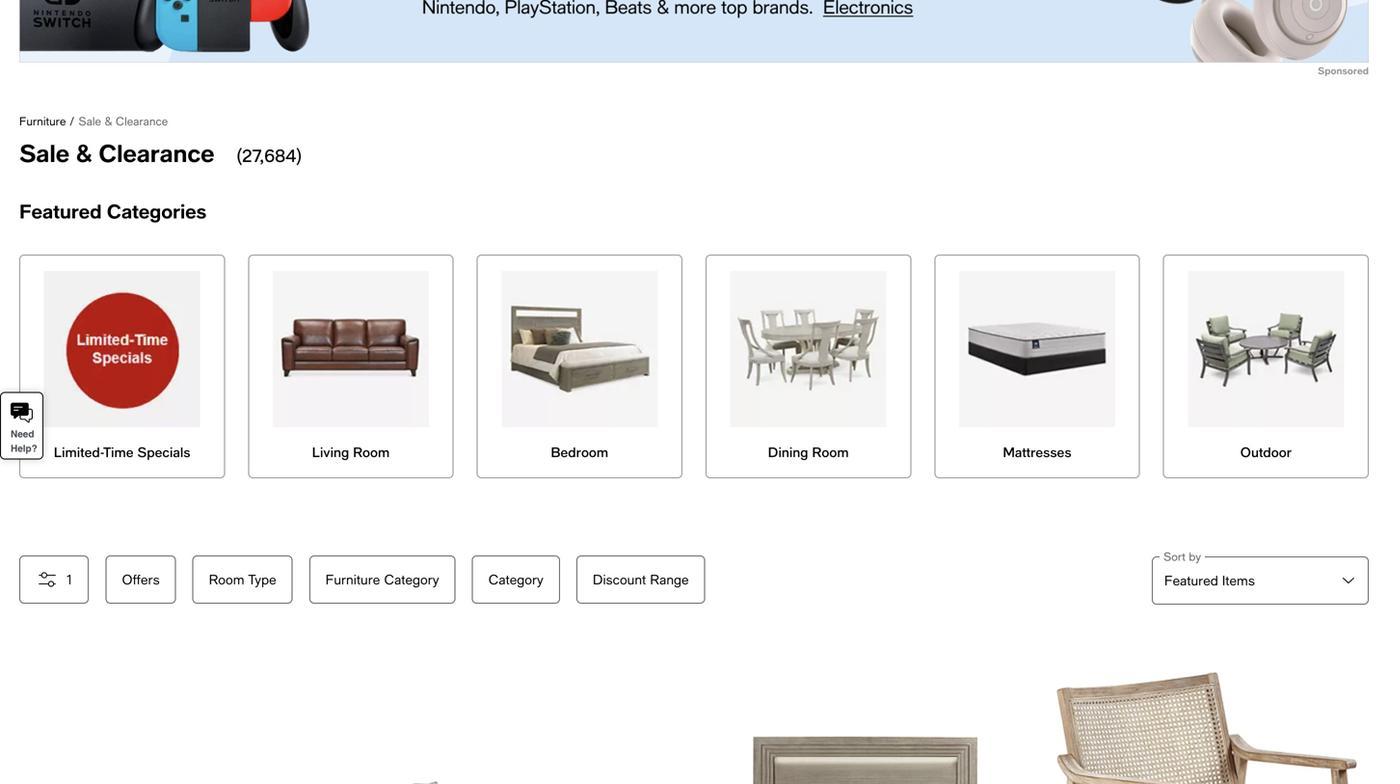 Task type: locate. For each thing, give the bounding box(es) containing it.
clearance
[[116, 114, 168, 128], [99, 138, 214, 167]]

furniture category
[[326, 571, 439, 587]]

clearance up sale & clearance
[[116, 114, 168, 128]]

category link
[[472, 556, 577, 604]]

1 vertical spatial furniture
[[326, 571, 380, 587]]

furniture inside button
[[326, 571, 380, 587]]

1 horizontal spatial category
[[489, 571, 544, 587]]

&
[[105, 114, 112, 128], [76, 138, 92, 167]]

room type button
[[193, 556, 293, 604]]

0 horizontal spatial furniture
[[19, 114, 66, 128]]

bedroom image
[[502, 271, 658, 427]]

type
[[248, 571, 276, 587]]

room
[[353, 444, 390, 460], [813, 444, 849, 460], [209, 571, 245, 587]]

category
[[384, 571, 439, 587], [489, 571, 544, 587]]

room right living
[[353, 444, 390, 460]]

limited-
[[54, 444, 103, 460]]

& up sale & clearance
[[105, 114, 112, 128]]

featured
[[19, 200, 102, 223]]

sale right /
[[79, 114, 101, 128]]

1 horizontal spatial room
[[353, 444, 390, 460]]

& down "furniture / sale & clearance"
[[76, 138, 92, 167]]

sale down furniture link
[[19, 138, 69, 167]]

offers link
[[105, 556, 193, 604]]

outdoor
[[1241, 444, 1293, 460]]

dining room image
[[731, 271, 887, 427]]

2 horizontal spatial room
[[813, 444, 849, 460]]

room inside "link"
[[353, 444, 390, 460]]

limited-time specials
[[54, 444, 190, 460]]

category button
[[472, 556, 560, 604]]

living room
[[312, 444, 390, 460]]

room for dining room
[[813, 444, 849, 460]]

1 vertical spatial &
[[76, 138, 92, 167]]

time
[[103, 444, 134, 460]]

room inside button
[[209, 571, 245, 587]]

outdoor image
[[1189, 271, 1345, 427]]

dining room
[[769, 444, 849, 460]]

dining
[[769, 444, 809, 460]]

room right dining
[[813, 444, 849, 460]]

furniture left /
[[19, 114, 66, 128]]

2 category from the left
[[489, 571, 544, 587]]

range
[[650, 571, 689, 587]]

furniture
[[19, 114, 66, 128], [326, 571, 380, 587]]

0 vertical spatial &
[[105, 114, 112, 128]]

help?
[[11, 443, 37, 454]]

mattresses image
[[960, 271, 1116, 427]]

furniture right the type
[[326, 571, 380, 587]]

1 horizontal spatial sale
[[79, 114, 101, 128]]

discount range link
[[577, 556, 718, 604]]

room type
[[209, 571, 276, 587]]

advertisement element
[[19, 0, 1370, 63]]

sale
[[79, 114, 101, 128], [19, 138, 69, 167]]

0 vertical spatial furniture
[[19, 114, 66, 128]]

offers
[[122, 571, 160, 587]]

bedroom link
[[478, 256, 682, 477]]

1 category from the left
[[384, 571, 439, 587]]

room left the type
[[209, 571, 245, 587]]

furniture category button
[[309, 556, 456, 604]]

1 horizontal spatial &
[[105, 114, 112, 128]]

living
[[312, 444, 349, 460]]

0 horizontal spatial sale
[[19, 138, 69, 167]]

0 horizontal spatial category
[[384, 571, 439, 587]]

0 horizontal spatial room
[[209, 571, 245, 587]]

clearance up categories
[[99, 138, 214, 167]]

featured categories
[[19, 200, 206, 223]]

offers button
[[105, 556, 176, 604]]

1 horizontal spatial furniture
[[326, 571, 380, 587]]



Task type: describe. For each thing, give the bounding box(es) containing it.
specials
[[137, 444, 190, 460]]

mattresses link
[[936, 256, 1140, 477]]

0 vertical spatial sale
[[79, 114, 101, 128]]

category inside category button
[[489, 571, 544, 587]]

sponsored
[[1319, 65, 1370, 76]]

limited-time specials image
[[44, 271, 200, 427]]

categories
[[107, 200, 206, 223]]

1
[[67, 571, 73, 587]]

category inside furniture category button
[[384, 571, 439, 587]]

need
[[11, 429, 34, 440]]

1 vertical spatial clearance
[[99, 138, 214, 167]]

bedroom
[[551, 444, 609, 460]]

need help? button
[[0, 392, 43, 460]]

furniture for furniture category
[[326, 571, 380, 587]]

discount range button
[[577, 556, 706, 604]]

need help?
[[11, 429, 37, 454]]

sale & clearance
[[19, 138, 221, 167]]

room for living room
[[353, 444, 390, 460]]

furniture / sale & clearance
[[19, 114, 168, 128]]

furniture category link
[[309, 556, 472, 604]]

living room link
[[249, 256, 453, 477]]

discount
[[593, 571, 646, 587]]

dining room link
[[707, 256, 911, 477]]

mattresses
[[1004, 444, 1072, 460]]

1 vertical spatial sale
[[19, 138, 69, 167]]

room type link
[[193, 556, 309, 604]]

limited-time specials link
[[20, 256, 224, 477]]

outdoor link
[[1165, 256, 1369, 477]]

furniture for furniture / sale & clearance
[[19, 114, 66, 128]]

/
[[69, 114, 75, 128]]

furniture link
[[19, 114, 66, 128]]

living room image
[[273, 271, 429, 427]]

0 horizontal spatial &
[[76, 138, 92, 167]]

discount range
[[593, 571, 689, 587]]

1 button
[[19, 556, 89, 604]]

(27,684)
[[236, 145, 302, 166]]

0 vertical spatial clearance
[[116, 114, 168, 128]]



Task type: vqa. For each thing, say whether or not it's contained in the screenshot.
$1,279.00's now
no



